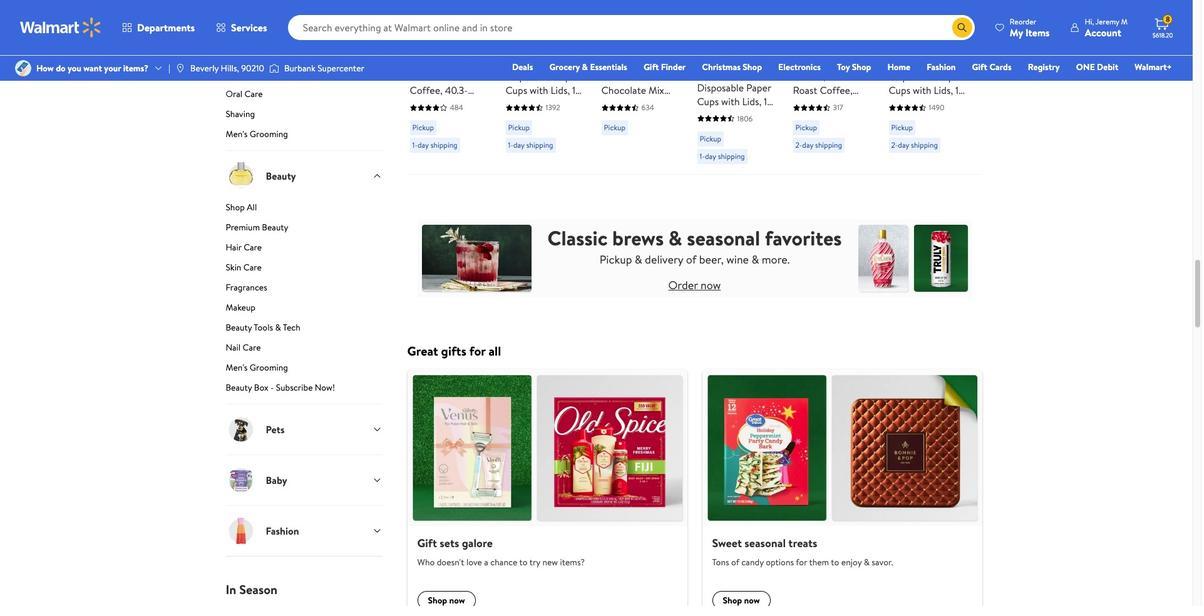 Task type: vqa. For each thing, say whether or not it's contained in the screenshot.
right "¢/oz"
yes



Task type: locate. For each thing, give the bounding box(es) containing it.
2 horizontal spatial multicolor,
[[903, 97, 950, 111]]

1 horizontal spatial -
[[601, 125, 605, 138]]

0 vertical spatial men's grooming link
[[226, 128, 382, 150]]

0 horizontal spatial cups
[[506, 83, 527, 97]]

beauty
[[266, 169, 296, 183], [262, 221, 288, 234], [226, 321, 252, 334], [226, 381, 252, 394]]

list containing gift sets galore
[[400, 369, 990, 606]]

disposable for $4.78
[[506, 70, 552, 83]]

1 vertical spatial hair
[[226, 241, 242, 254]]

0 horizontal spatial for
[[469, 342, 486, 359]]

men's grooming up box
[[226, 361, 288, 374]]

pickup right 'packets'
[[700, 133, 721, 144]]

0 horizontal spatial count
[[506, 111, 533, 125]]

12 down "fashion" link
[[956, 83, 964, 97]]

beauty for beauty
[[266, 169, 296, 183]]

- left 1.38
[[601, 125, 605, 138]]

gift up who
[[417, 536, 437, 551]]

 image
[[269, 62, 279, 75], [175, 63, 185, 73]]

product group
[[410, 0, 488, 169], [506, 0, 584, 169], [601, 0, 680, 169], [697, 0, 776, 169], [793, 0, 871, 169], [889, 0, 967, 169]]

seasonal
[[687, 224, 760, 252], [745, 536, 786, 551]]

1 vertical spatial items?
[[560, 556, 585, 568]]

care inside sun care 'link'
[[242, 28, 260, 40]]

roast inside '$12.48 73.4 ¢/oz starbucks ground coffee, medium roast coffee, holiday blend, 1 bag (17 oz)'
[[793, 83, 818, 97]]

to inside $8.12 20.3 ¢/count dixie to go disposable paper cups with lids, 12 oz, multicolor, 40 count
[[721, 67, 731, 81]]

services button
[[205, 13, 278, 43]]

options inside "sweet seasonal treats tons of candy options for them to enjoy & savor."
[[766, 556, 794, 568]]

1-day shipping for $13.24
[[412, 140, 458, 150]]

1 vertical spatial of
[[731, 556, 740, 568]]

1 vertical spatial -
[[271, 381, 274, 394]]

roast up ounce
[[410, 70, 434, 83]]

coffee,
[[793, 70, 826, 83], [410, 83, 443, 97], [820, 83, 853, 97]]

0 horizontal spatial ground
[[437, 70, 469, 83]]

paper inside $4.78 23.9 ¢/ea dixie to go disposable paper cups with lids, 12 oz, multicolor, 20 count
[[555, 70, 580, 83]]

toy
[[837, 61, 850, 73]]

ground down 73.4
[[838, 56, 871, 70]]

2 ¢/oz from the left
[[648, 38, 664, 51]]

1-day shipping down ounce
[[412, 140, 458, 150]]

2 horizontal spatial to
[[913, 56, 923, 70]]

pickup down home
[[891, 122, 913, 133]]

them
[[809, 556, 829, 568]]

1 horizontal spatial 12
[[764, 94, 773, 108]]

dixie down 20.3 on the right top
[[697, 67, 719, 81]]

hair care up the oral care
[[226, 68, 262, 80]]

1 horizontal spatial shop
[[743, 61, 762, 73]]

0 horizontal spatial items?
[[123, 62, 148, 74]]

2 horizontal spatial options
[[766, 556, 794, 568]]

feminine
[[226, 48, 260, 60]]

0 horizontal spatial lids,
[[551, 83, 570, 97]]

paper for $4.78
[[555, 70, 580, 83]]

day for $4.78
[[513, 140, 525, 150]]

options right +4
[[442, 19, 467, 30]]

care for nail care link
[[243, 341, 261, 354]]

with up 1392
[[530, 83, 548, 97]]

fashion down 'baby'
[[266, 524, 299, 538]]

12 for $8.12
[[764, 94, 773, 108]]

1 2- from the left
[[796, 140, 802, 150]]

candy
[[742, 556, 764, 568]]

shipping for $4.78
[[526, 140, 553, 150]]

1-day shipping for $4.78
[[508, 140, 553, 150]]

1 hair from the top
[[226, 68, 242, 80]]

0 horizontal spatial 12
[[572, 83, 581, 97]]

count left 1490
[[889, 111, 916, 125]]

0 horizontal spatial paper
[[555, 70, 580, 83]]

2 horizontal spatial go
[[925, 56, 938, 70]]

0 vertical spatial classic
[[444, 56, 474, 70]]

cups down home
[[889, 83, 911, 97]]

toy shop
[[837, 61, 871, 73]]

gift for sets
[[417, 536, 437, 551]]

favorites
[[765, 224, 842, 252]]

care inside nail care link
[[243, 341, 261, 354]]

& right grocery
[[582, 61, 588, 73]]

$4.78 23.9 ¢/ea dixie to go disposable paper cups with lids, 12 oz, multicolor, 20 count
[[506, 37, 581, 125]]

multicolor, inside $4.78 23.9 ¢/ea dixie to go disposable paper cups with lids, 12 oz, multicolor, 20 count
[[520, 97, 567, 111]]

¢/oz right 73.4
[[848, 38, 864, 51]]

1 horizontal spatial 2-
[[891, 140, 898, 150]]

- inside $7.70 18.6 ¢/oz swiss miss classics hot chocolate mix with marshmallows, 30 - 1.38 oz packets
[[601, 125, 605, 138]]

makeup
[[226, 301, 255, 314]]

product group containing $12.48
[[793, 0, 871, 169]]

to left try
[[519, 556, 528, 568]]

go down ¢/count
[[734, 67, 747, 81]]

sun care link
[[226, 28, 382, 45]]

sets
[[440, 536, 459, 551]]

for left them
[[796, 556, 807, 568]]

1 horizontal spatial oz,
[[697, 108, 709, 122]]

12 left holiday
[[764, 94, 773, 108]]

premium
[[226, 221, 260, 234]]

to down ¢/count
[[721, 67, 731, 81]]

1 horizontal spatial ground
[[838, 56, 871, 70]]

ground inside $13.24 32.9 ¢/oz folgers classic roast ground coffee, 40.3- ounce
[[437, 70, 469, 83]]

options right candy
[[766, 556, 794, 568]]

pickup left oz
[[604, 122, 626, 133]]

8 $618.20
[[1153, 14, 1173, 39]]

to right home
[[913, 56, 923, 70]]

care inside the skin care link
[[243, 261, 262, 274]]

beauty box - subscribe now! link
[[226, 381, 382, 404]]

multicolor, left 60
[[903, 97, 950, 111]]

toy shop link
[[832, 60, 877, 74]]

classic brews & seasonal favorites pickup & delivery of beer, wine & more.
[[548, 224, 842, 267]]

3 product group from the left
[[601, 0, 680, 169]]

¢/oz inside $7.70 18.6 ¢/oz swiss miss classics hot chocolate mix with marshmallows, 30 - 1.38 oz packets
[[648, 38, 664, 51]]

0 horizontal spatial 2-
[[796, 140, 802, 150]]

¢/oz inside $13.24 32.9 ¢/oz folgers classic roast ground coffee, 40.3- ounce
[[464, 38, 480, 51]]

disposable down 'christmas'
[[697, 81, 744, 94]]

beauty left box
[[226, 381, 252, 394]]

shop all link
[[226, 201, 382, 219]]

& right enjoy
[[864, 556, 870, 568]]

1 horizontal spatial for
[[796, 556, 807, 568]]

how
[[36, 62, 54, 74]]

hair up 'oral'
[[226, 68, 242, 80]]

beauty inside dropdown button
[[266, 169, 296, 183]]

4 product group from the left
[[697, 0, 776, 169]]

pickup
[[412, 122, 434, 133], [508, 122, 530, 133], [604, 122, 626, 133], [796, 122, 817, 133], [891, 122, 913, 133], [700, 133, 721, 144], [600, 252, 632, 267]]

1 ¢/oz from the left
[[464, 38, 480, 51]]

0 horizontal spatial roast
[[410, 70, 434, 83]]

for
[[469, 342, 486, 359], [796, 556, 807, 568]]

¢/oz right the 18.6
[[648, 38, 664, 51]]

hair care
[[226, 68, 262, 80], [226, 241, 262, 254]]

gift left cards
[[972, 61, 988, 73]]

1 horizontal spatial dixie
[[697, 67, 719, 81]]

fashion down next slide for product carousel list image
[[927, 61, 956, 73]]

disposable for $8.12
[[697, 81, 744, 94]]

options
[[442, 19, 467, 30], [634, 19, 658, 30], [766, 556, 794, 568]]

oz
[[626, 125, 639, 138]]

8
[[1166, 14, 1170, 25]]

1 men's from the top
[[226, 128, 248, 140]]

0 horizontal spatial of
[[686, 252, 697, 267]]

cups down 'christmas'
[[697, 94, 719, 108]]

with up 1490
[[913, 83, 932, 97]]

1 horizontal spatial of
[[731, 556, 740, 568]]

hair care up skin care
[[226, 241, 262, 254]]

of left beer,
[[686, 252, 697, 267]]

with for $8.12
[[721, 94, 740, 108]]

gift finder
[[644, 61, 686, 73]]

disposable inside $8.12 20.3 ¢/count dixie to go disposable paper cups with lids, 12 oz, multicolor, 40 count
[[697, 81, 744, 94]]

0 vertical spatial seasonal
[[687, 224, 760, 252]]

galore
[[462, 536, 493, 551]]

hot
[[638, 70, 654, 83]]

1392
[[546, 102, 560, 113]]

¢/oz
[[464, 38, 480, 51], [648, 38, 664, 51], [848, 38, 864, 51]]

go right the home link
[[925, 56, 938, 70]]

to
[[530, 56, 540, 70], [913, 56, 923, 70], [721, 67, 731, 81]]

 image right |
[[175, 63, 185, 73]]

2 grooming from the top
[[250, 361, 288, 374]]

$11.32
[[889, 37, 917, 53]]

men's grooming
[[226, 128, 288, 140], [226, 361, 288, 374]]

0 vertical spatial fashion
[[927, 61, 956, 73]]

care down feminine care
[[244, 68, 262, 80]]

 image
[[15, 60, 31, 76]]

0 horizontal spatial multicolor,
[[520, 97, 567, 111]]

go inside $8.12 20.3 ¢/count dixie to go disposable paper cups with lids, 12 oz, multicolor, 40 count
[[734, 67, 747, 81]]

1 vertical spatial men's grooming
[[226, 361, 288, 374]]

care down premium beauty
[[244, 241, 262, 254]]

men's grooming link down shaving link
[[226, 128, 382, 150]]

classic left brews
[[548, 224, 608, 252]]

to inside gift sets galore who doesn't love a chance to try new items?
[[519, 556, 528, 568]]

shop right 'christmas'
[[743, 61, 762, 73]]

2 horizontal spatial paper
[[938, 70, 963, 83]]

care right the nail
[[243, 341, 261, 354]]

0 horizontal spatial to
[[530, 56, 540, 70]]

2 product group from the left
[[506, 0, 584, 169]]

grooming down shaving
[[250, 128, 288, 140]]

men's down the nail
[[226, 361, 248, 374]]

12 inside $4.78 23.9 ¢/ea dixie to go disposable paper cups with lids, 12 oz, multicolor, 20 count
[[572, 83, 581, 97]]

subscribe
[[276, 381, 313, 394]]

1-day shipping down 1392
[[508, 140, 553, 150]]

wine
[[726, 252, 749, 267]]

¢/oz inside '$12.48 73.4 ¢/oz starbucks ground coffee, medium roast coffee, holiday blend, 1 bag (17 oz)'
[[848, 38, 864, 51]]

with inside $8.12 20.3 ¢/count dixie to go disposable paper cups with lids, 12 oz, multicolor, 40 count
[[721, 94, 740, 108]]

beauty box - subscribe now!
[[226, 381, 335, 394]]

oral
[[226, 88, 242, 100]]

oz, inside $8.12 20.3 ¢/count dixie to go disposable paper cups with lids, 12 oz, multicolor, 40 count
[[697, 108, 709, 122]]

seasonal up now
[[687, 224, 760, 252]]

0 vertical spatial items?
[[123, 62, 148, 74]]

with for $7.70
[[601, 97, 620, 111]]

1- for $13.24
[[412, 140, 418, 150]]

1 vertical spatial hair care link
[[226, 241, 382, 259]]

hair care for 1st hair care link
[[226, 68, 262, 80]]

hair up skin
[[226, 241, 242, 254]]

2 horizontal spatial oz,
[[889, 97, 901, 111]]

classic inside the classic brews & seasonal favorites pickup & delivery of beer, wine & more.
[[548, 224, 608, 252]]

with inside $7.70 18.6 ¢/oz swiss miss classics hot chocolate mix with marshmallows, 30 - 1.38 oz packets
[[601, 97, 620, 111]]

1 horizontal spatial 2-day shipping
[[891, 140, 938, 150]]

coffee, up 317
[[820, 83, 853, 97]]

tech
[[283, 321, 300, 334]]

finder
[[661, 61, 686, 73]]

tons
[[712, 556, 729, 568]]

count inside $4.78 23.9 ¢/ea dixie to go disposable paper cups with lids, 12 oz, multicolor, 20 count
[[506, 111, 533, 125]]

0 horizontal spatial to
[[519, 556, 528, 568]]

0 vertical spatial hair care
[[226, 68, 262, 80]]

1 vertical spatial fashion
[[266, 524, 299, 538]]

shop left all
[[226, 201, 245, 214]]

of
[[686, 252, 697, 267], [731, 556, 740, 568]]

40
[[761, 108, 773, 122]]

paper up the 40
[[746, 81, 771, 94]]

with inside $4.78 23.9 ¢/ea dixie to go disposable paper cups with lids, 12 oz, multicolor, 20 count
[[530, 83, 548, 97]]

to down 23.9 in the left top of the page
[[530, 56, 540, 70]]

1 vertical spatial seasonal
[[745, 536, 786, 551]]

to inside $4.78 23.9 ¢/ea dixie to go disposable paper cups with lids, 12 oz, multicolor, 20 count
[[530, 56, 540, 70]]

1 vertical spatial men's
[[226, 361, 248, 374]]

paper inside $8.12 20.3 ¢/count dixie to go disposable paper cups with lids, 12 oz, multicolor, 40 count
[[746, 81, 771, 94]]

lids, up 1392
[[551, 83, 570, 97]]

1 horizontal spatial to
[[831, 556, 839, 568]]

1 vertical spatial grooming
[[250, 361, 288, 374]]

roast inside $13.24 32.9 ¢/oz folgers classic roast ground coffee, 40.3- ounce
[[410, 70, 434, 83]]

coffee, inside $13.24 32.9 ¢/oz folgers classic roast ground coffee, 40.3- ounce
[[410, 83, 443, 97]]

1 horizontal spatial go
[[734, 67, 747, 81]]

18.6
[[631, 38, 645, 51]]

cups down deals link
[[506, 83, 527, 97]]

1 horizontal spatial cups
[[697, 94, 719, 108]]

cups inside $4.78 23.9 ¢/ea dixie to go disposable paper cups with lids, 12 oz, multicolor, 20 count
[[506, 83, 527, 97]]

2 horizontal spatial count
[[889, 111, 916, 125]]

of inside "sweet seasonal treats tons of candy options for them to enjoy & savor."
[[731, 556, 740, 568]]

1 horizontal spatial count
[[697, 122, 724, 136]]

folgers
[[410, 56, 442, 70]]

2-day shipping down 1490
[[891, 140, 938, 150]]

fashion button
[[226, 505, 382, 556]]

1 horizontal spatial roast
[[793, 83, 818, 97]]

walmart+
[[1135, 61, 1172, 73]]

in season
[[226, 581, 278, 598]]

with up 1.38
[[601, 97, 620, 111]]

1 vertical spatial men's grooming link
[[226, 361, 382, 379]]

0 vertical spatial of
[[686, 252, 697, 267]]

holiday
[[793, 97, 826, 111]]

disposable inside $4.78 23.9 ¢/ea dixie to go disposable paper cups with lids, 12 oz, multicolor, 20 count
[[506, 70, 552, 83]]

walmart+ link
[[1129, 60, 1178, 74]]

gift for finder
[[644, 61, 659, 73]]

product group containing $13.24
[[410, 0, 488, 169]]

count inside $8.12 20.3 ¢/count dixie to go disposable paper cups with lids, 12 oz, multicolor, 40 count
[[697, 122, 724, 136]]

 image for burbank supercenter
[[269, 62, 279, 75]]

12 down grocery & essentials link
[[572, 83, 581, 97]]

1 hair care from the top
[[226, 68, 262, 80]]

2 horizontal spatial disposable
[[889, 70, 936, 83]]

0 horizontal spatial shop
[[226, 201, 245, 214]]

1 horizontal spatial 1-day shipping
[[508, 140, 553, 150]]

2 horizontal spatial lids,
[[934, 83, 953, 97]]

grooming for 1st men's grooming link from the bottom of the page
[[250, 361, 288, 374]]

1 horizontal spatial  image
[[269, 62, 279, 75]]

cups for $4.78
[[506, 83, 527, 97]]

care inside oral care link
[[245, 88, 263, 100]]

beauty for beauty tools & tech
[[226, 321, 252, 334]]

1 horizontal spatial lids,
[[742, 94, 762, 108]]

0 vertical spatial grooming
[[250, 128, 288, 140]]

1 men's grooming link from the top
[[226, 128, 382, 150]]

care inside feminine care link
[[262, 48, 281, 60]]

2 men's grooming from the top
[[226, 361, 288, 374]]

1 grooming from the top
[[250, 128, 288, 140]]

dixie down $4.78
[[506, 56, 528, 70]]

0 horizontal spatial 1-
[[412, 140, 418, 150]]

count left 1392
[[506, 111, 533, 125]]

1 vertical spatial hair care
[[226, 241, 262, 254]]

grocery & essentials
[[549, 61, 627, 73]]

lids, up 1806
[[742, 94, 762, 108]]

pickup down ounce
[[412, 122, 434, 133]]

0 horizontal spatial -
[[271, 381, 274, 394]]

gift inside gift sets galore who doesn't love a chance to try new items?
[[417, 536, 437, 551]]

 image right 90210
[[269, 62, 279, 75]]

gift cards
[[972, 61, 1012, 73]]

lids, up 1490
[[934, 83, 953, 97]]

30
[[667, 111, 679, 125]]

men's
[[226, 128, 248, 140], [226, 361, 248, 374]]

disposable down $11.32 at top right
[[889, 70, 936, 83]]

seasonal inside "sweet seasonal treats tons of candy options for them to enjoy & savor."
[[745, 536, 786, 551]]

for left all
[[469, 342, 486, 359]]

1-day shipping down 1806
[[700, 151, 745, 161]]

oz)
[[826, 111, 842, 125]]

0 horizontal spatial gift
[[417, 536, 437, 551]]

bath & body
[[226, 8, 273, 20]]

shipping down oz)
[[815, 140, 842, 150]]

go down 23.9 in the left top of the page
[[542, 56, 555, 70]]

list
[[400, 369, 990, 606]]

1 horizontal spatial ¢/oz
[[648, 38, 664, 51]]

2 horizontal spatial dixie
[[889, 56, 911, 70]]

1 horizontal spatial 1-
[[508, 140, 513, 150]]

departments button
[[111, 13, 205, 43]]

paper inside $11.32 dixie to go disposable paper cups with lids, 12 oz, multicolor, 60 count
[[938, 70, 963, 83]]

oz, for $4.78
[[506, 97, 518, 111]]

0 vertical spatial men's
[[226, 128, 248, 140]]

care right skin
[[243, 261, 262, 274]]

(17
[[812, 111, 824, 125]]

0 vertical spatial for
[[469, 342, 486, 359]]

1 horizontal spatial options
[[634, 19, 658, 30]]

options right +2
[[634, 19, 658, 30]]

feminine care link
[[226, 48, 382, 65]]

gift sets galore who doesn't love a chance to try new items?
[[417, 536, 585, 568]]

lids, for $8.12
[[742, 94, 762, 108]]

classic down 32.9 in the left of the page
[[444, 56, 474, 70]]

lids, inside $4.78 23.9 ¢/ea dixie to go disposable paper cups with lids, 12 oz, multicolor, 20 count
[[551, 83, 570, 97]]

0 vertical spatial hair
[[226, 68, 242, 80]]

2 hair from the top
[[226, 241, 242, 254]]

0 horizontal spatial ¢/oz
[[464, 38, 480, 51]]

grocery
[[549, 61, 580, 73]]

feminine care
[[226, 48, 281, 60]]

1 vertical spatial for
[[796, 556, 807, 568]]

care for oral care link
[[245, 88, 263, 100]]

1 horizontal spatial fashion
[[927, 61, 956, 73]]

oz, inside $4.78 23.9 ¢/ea dixie to go disposable paper cups with lids, 12 oz, multicolor, 20 count
[[506, 97, 518, 111]]

1 product group from the left
[[410, 0, 488, 169]]

12 inside $8.12 20.3 ¢/count dixie to go disposable paper cups with lids, 12 oz, multicolor, 40 count
[[764, 94, 773, 108]]

count inside $11.32 dixie to go disposable paper cups with lids, 12 oz, multicolor, 60 count
[[889, 111, 916, 125]]

cups inside $8.12 20.3 ¢/count dixie to go disposable paper cups with lids, 12 oz, multicolor, 40 count
[[697, 94, 719, 108]]

walmart image
[[20, 18, 101, 38]]

with up 1806
[[721, 94, 740, 108]]

0 horizontal spatial 1-day shipping
[[412, 140, 458, 150]]

2 horizontal spatial gift
[[972, 61, 988, 73]]

1 horizontal spatial disposable
[[697, 81, 744, 94]]

0 horizontal spatial dixie
[[506, 56, 528, 70]]

to inside $11.32 dixie to go disposable paper cups with lids, 12 oz, multicolor, 60 count
[[913, 56, 923, 70]]

count left 1806
[[697, 122, 724, 136]]

2 horizontal spatial 1-
[[700, 151, 705, 161]]

multicolor, inside $8.12 20.3 ¢/count dixie to go disposable paper cups with lids, 12 oz, multicolor, 40 count
[[712, 108, 758, 122]]

disposable inside $11.32 dixie to go disposable paper cups with lids, 12 oz, multicolor, 60 count
[[889, 70, 936, 83]]

product group containing $4.78
[[506, 0, 584, 169]]

0 horizontal spatial go
[[542, 56, 555, 70]]

0 vertical spatial -
[[601, 125, 605, 138]]

great
[[407, 342, 438, 359]]

bag
[[793, 111, 810, 125]]

0 vertical spatial men's grooming
[[226, 128, 288, 140]]

cups inside $11.32 dixie to go disposable paper cups with lids, 12 oz, multicolor, 60 count
[[889, 83, 911, 97]]

0 vertical spatial hair care link
[[226, 68, 382, 85]]

1 to from the left
[[519, 556, 528, 568]]

paper up 60
[[938, 70, 963, 83]]

0 horizontal spatial classic
[[444, 56, 474, 70]]

ground inside '$12.48 73.4 ¢/oz starbucks ground coffee, medium roast coffee, holiday blend, 1 bag (17 oz)'
[[838, 56, 871, 70]]

christmas
[[702, 61, 741, 73]]

beauty tools & tech
[[226, 321, 300, 334]]

men's grooming down shaving
[[226, 128, 288, 140]]

go inside $4.78 23.9 ¢/ea dixie to go disposable paper cups with lids, 12 oz, multicolor, 20 count
[[542, 56, 555, 70]]

day for $13.24
[[418, 140, 429, 150]]

1 horizontal spatial items?
[[560, 556, 585, 568]]

care up 90210
[[262, 48, 281, 60]]

hair care for first hair care link from the bottom
[[226, 241, 262, 254]]

2 to from the left
[[831, 556, 839, 568]]

multicolor, left 20
[[520, 97, 567, 111]]

1 horizontal spatial gift
[[644, 61, 659, 73]]

gift left finder
[[644, 61, 659, 73]]

now!
[[315, 381, 335, 394]]

0 horizontal spatial  image
[[175, 63, 185, 73]]

1 horizontal spatial paper
[[746, 81, 771, 94]]

hair care link down premium beauty link
[[226, 241, 382, 259]]

how do you want your items?
[[36, 62, 148, 74]]

2 hair care from the top
[[226, 241, 262, 254]]

-
[[601, 125, 605, 138], [271, 381, 274, 394]]

dixie down $11.32 at top right
[[889, 56, 911, 70]]

who
[[417, 556, 435, 568]]

beauty up shop all link
[[266, 169, 296, 183]]

1 vertical spatial classic
[[548, 224, 608, 252]]

6 product group from the left
[[889, 0, 967, 169]]

dixie inside $11.32 dixie to go disposable paper cups with lids, 12 oz, multicolor, 60 count
[[889, 56, 911, 70]]

care for sun care 'link'
[[242, 28, 260, 40]]

shipping for $13.24
[[431, 140, 458, 150]]

order now link
[[669, 277, 721, 293]]

2 horizontal spatial shop
[[852, 61, 871, 73]]

2 horizontal spatial 1-day shipping
[[700, 151, 745, 161]]

shop right toy
[[852, 61, 871, 73]]

2 horizontal spatial ¢/oz
[[848, 38, 864, 51]]

shipping for $11.32
[[911, 140, 938, 150]]

disposable down $4.78
[[506, 70, 552, 83]]

0 horizontal spatial oz,
[[506, 97, 518, 111]]

product group containing $11.32
[[889, 0, 967, 169]]

of inside the classic brews & seasonal favorites pickup & delivery of beer, wine & more.
[[686, 252, 697, 267]]

73.4
[[830, 38, 846, 51]]

skin care
[[226, 261, 262, 274]]

items? right new
[[560, 556, 585, 568]]

options for +4 options
[[442, 19, 467, 30]]

3 ¢/oz from the left
[[848, 38, 864, 51]]

lids, inside $8.12 20.3 ¢/count dixie to go disposable paper cups with lids, 12 oz, multicolor, 40 count
[[742, 94, 762, 108]]

2 horizontal spatial 12
[[956, 83, 964, 97]]

5 product group from the left
[[793, 0, 871, 169]]

deals
[[512, 61, 533, 73]]

20
[[569, 97, 581, 111]]

search icon image
[[957, 23, 967, 33]]

0 horizontal spatial fashion
[[266, 524, 299, 538]]

0 horizontal spatial 2-day shipping
[[796, 140, 842, 150]]

shipping down 1490
[[911, 140, 938, 150]]

dixie inside $8.12 20.3 ¢/count dixie to go disposable paper cups with lids, 12 oz, multicolor, 40 count
[[697, 67, 719, 81]]

day
[[418, 140, 429, 150], [513, 140, 525, 150], [802, 140, 814, 150], [898, 140, 909, 150], [705, 151, 716, 161]]

1-day shipping
[[412, 140, 458, 150], [508, 140, 553, 150], [700, 151, 745, 161]]

1 horizontal spatial multicolor,
[[712, 108, 758, 122]]

for inside "sweet seasonal treats tons of candy options for them to enjoy & savor."
[[796, 556, 807, 568]]

sun care
[[226, 28, 260, 40]]

+2 options
[[623, 19, 658, 30]]

multicolor, left the 40
[[712, 108, 758, 122]]

2 horizontal spatial cups
[[889, 83, 911, 97]]

1 2-day shipping from the left
[[796, 140, 842, 150]]

0 horizontal spatial options
[[442, 19, 467, 30]]

men's grooming link up subscribe
[[226, 361, 382, 379]]

grocery & essentials link
[[544, 60, 633, 74]]

services
[[231, 21, 267, 34]]

seasonal up candy
[[745, 536, 786, 551]]

dixie inside $4.78 23.9 ¢/ea dixie to go disposable paper cups with lids, 12 oz, multicolor, 20 count
[[506, 56, 528, 70]]



Task type: describe. For each thing, give the bounding box(es) containing it.
dixie for $4.78
[[506, 56, 528, 70]]

new
[[543, 556, 558, 568]]

1806
[[737, 113, 753, 124]]

shop for toy shop
[[852, 61, 871, 73]]

1 hair care link from the top
[[226, 68, 382, 85]]

swiss
[[601, 56, 624, 70]]

product group containing $7.70
[[601, 0, 680, 169]]

miss
[[627, 56, 646, 70]]

sun
[[226, 28, 240, 40]]

1- for $4.78
[[508, 140, 513, 150]]

essentials
[[590, 61, 627, 73]]

nail care
[[226, 341, 261, 354]]

$13.24
[[410, 37, 441, 53]]

lids, for $4.78
[[551, 83, 570, 97]]

tools
[[254, 321, 273, 334]]

bath & body link
[[226, 8, 382, 25]]

want
[[83, 62, 102, 74]]

pickup down deals link
[[508, 122, 530, 133]]

gifts
[[441, 342, 466, 359]]

hills,
[[221, 62, 239, 74]]

1 men's grooming from the top
[[226, 128, 288, 140]]

classics
[[601, 70, 635, 83]]

burbank
[[284, 62, 316, 74]]

dixie for $8.12
[[697, 67, 719, 81]]

- inside beauty box - subscribe now! link
[[271, 381, 274, 394]]

2 hair care link from the top
[[226, 241, 382, 259]]

electronics link
[[773, 60, 827, 74]]

$11.32 dixie to go disposable paper cups with lids, 12 oz, multicolor, 60 count
[[889, 37, 964, 125]]

skin care link
[[226, 261, 382, 279]]

beauty button
[[226, 150, 382, 201]]

1
[[858, 97, 861, 111]]

multicolor, for $4.78
[[520, 97, 567, 111]]

shop all
[[226, 201, 257, 214]]

¢/oz for $13.24
[[464, 38, 480, 51]]

pets button
[[226, 404, 382, 455]]

+4 options
[[431, 19, 467, 30]]

reorder my items
[[1010, 16, 1050, 39]]

home link
[[882, 60, 916, 74]]

care for the skin care link
[[243, 261, 262, 274]]

ounce
[[410, 97, 439, 111]]

box
[[254, 381, 268, 394]]

fashion inside "dropdown button"
[[266, 524, 299, 538]]

count for $4.78
[[506, 111, 533, 125]]

do
[[56, 62, 66, 74]]

go for $8.12
[[734, 67, 747, 81]]

to for $4.78
[[530, 56, 540, 70]]

12 inside $11.32 dixie to go disposable paper cups with lids, 12 oz, multicolor, 60 count
[[956, 83, 964, 97]]

departments
[[137, 21, 195, 34]]

shop for christmas shop
[[743, 61, 762, 73]]

¢/oz for $7.70
[[648, 38, 664, 51]]

starbucks
[[793, 56, 835, 70]]

multicolor, for $8.12
[[712, 108, 758, 122]]

paper for $8.12
[[746, 81, 771, 94]]

pickup & delivery of beer, wine & more. from classic brews to seasonal favorites. order now. image
[[417, 205, 972, 312]]

with inside $11.32 dixie to go disposable paper cups with lids, 12 oz, multicolor, 60 count
[[913, 83, 932, 97]]

packets
[[641, 125, 674, 138]]

care for first hair care link from the bottom
[[244, 241, 262, 254]]

to for $8.12
[[721, 67, 731, 81]]

count for $8.12
[[697, 122, 724, 136]]

lids, inside $11.32 dixie to go disposable paper cups with lids, 12 oz, multicolor, 60 count
[[934, 83, 953, 97]]

one debit
[[1076, 61, 1119, 73]]

& left tech
[[275, 321, 281, 334]]

options for +2 options
[[634, 19, 658, 30]]

+4
[[431, 19, 441, 30]]

body
[[253, 8, 273, 20]]

seasonal inside the classic brews & seasonal favorites pickup & delivery of beer, wine & more.
[[687, 224, 760, 252]]

more.
[[762, 252, 790, 267]]

love
[[466, 556, 482, 568]]

|
[[168, 62, 170, 74]]

$7.70 18.6 ¢/oz swiss miss classics hot chocolate mix with marshmallows, 30 - 1.38 oz packets
[[601, 37, 679, 138]]

m
[[1121, 16, 1128, 27]]

delivery
[[645, 252, 683, 267]]

order
[[669, 277, 698, 293]]

product group containing $8.12
[[697, 0, 776, 169]]

registry
[[1028, 61, 1060, 73]]

debit
[[1097, 61, 1119, 73]]

1490
[[929, 102, 945, 113]]

12 for $4.78
[[572, 83, 581, 97]]

gift for cards
[[972, 61, 988, 73]]

grooming for 2nd men's grooming link from the bottom of the page
[[250, 128, 288, 140]]

2 2- from the left
[[891, 140, 898, 150]]

pickup inside the classic brews & seasonal favorites pickup & delivery of beer, wine & more.
[[600, 252, 632, 267]]

$13.24 32.9 ¢/oz folgers classic roast ground coffee, 40.3- ounce
[[410, 37, 480, 111]]

cards
[[990, 61, 1012, 73]]

christmas shop
[[702, 61, 762, 73]]

32.9
[[446, 38, 462, 51]]

& left delivery
[[635, 252, 642, 267]]

sweet seasonal treats list item
[[695, 369, 990, 606]]

shipping down 1806
[[718, 151, 745, 161]]

cups for $8.12
[[697, 94, 719, 108]]

my
[[1010, 25, 1023, 39]]

go for $4.78
[[542, 56, 555, 70]]

doesn't
[[437, 556, 464, 568]]

items? inside gift sets galore who doesn't love a chance to try new items?
[[560, 556, 585, 568]]

23.9
[[538, 38, 554, 51]]

¢/ea
[[556, 38, 572, 51]]

beauty for beauty box - subscribe now!
[[226, 381, 252, 394]]

& right brews
[[669, 224, 682, 252]]

Walmart Site-Wide search field
[[288, 15, 975, 40]]

& inside "sweet seasonal treats tons of candy options for them to enjoy & savor."
[[864, 556, 870, 568]]

Search search field
[[288, 15, 975, 40]]

all
[[247, 201, 257, 214]]

2 men's from the top
[[226, 361, 248, 374]]

shaving
[[226, 108, 255, 120]]

60
[[953, 97, 964, 111]]

electronics
[[778, 61, 821, 73]]

2 men's grooming link from the top
[[226, 361, 382, 379]]

supercenter
[[318, 62, 364, 74]]

hair for 1st hair care link
[[226, 68, 242, 80]]

gift finder link
[[638, 60, 692, 74]]

medium
[[828, 70, 863, 83]]

care for feminine care link
[[262, 48, 281, 60]]

premium beauty
[[226, 221, 288, 234]]

nail
[[226, 341, 241, 354]]

to inside "sweet seasonal treats tons of candy options for them to enjoy & savor."
[[831, 556, 839, 568]]

nail care link
[[226, 341, 382, 359]]

 image for beverly hills, 90210
[[175, 63, 185, 73]]

care for 1st hair care link
[[244, 68, 262, 80]]

skin
[[226, 261, 241, 274]]

beverly
[[190, 62, 219, 74]]

90210
[[241, 62, 264, 74]]

gift sets galore list item
[[400, 369, 695, 606]]

your
[[104, 62, 121, 74]]

go inside $11.32 dixie to go disposable paper cups with lids, 12 oz, multicolor, 60 count
[[925, 56, 938, 70]]

hair for first hair care link from the bottom
[[226, 241, 242, 254]]

multicolor, inside $11.32 dixie to go disposable paper cups with lids, 12 oz, multicolor, 60 count
[[903, 97, 950, 111]]

fragrances link
[[226, 281, 382, 299]]

hi, jeremy m account
[[1085, 16, 1128, 39]]

oz, for $8.12
[[697, 108, 709, 122]]

in
[[226, 581, 236, 598]]

& right wine
[[752, 252, 759, 267]]

with for $4.78
[[530, 83, 548, 97]]

order now
[[669, 277, 721, 293]]

day for $11.32
[[898, 140, 909, 150]]

classic inside $13.24 32.9 ¢/oz folgers classic roast ground coffee, 40.3- ounce
[[444, 56, 474, 70]]

& up services
[[245, 8, 251, 20]]

pickup down holiday
[[796, 122, 817, 133]]

oral care link
[[226, 88, 382, 105]]

$4.78
[[506, 37, 533, 53]]

484
[[450, 102, 463, 113]]

beauty right the premium
[[262, 221, 288, 234]]

coffee, up holiday
[[793, 70, 826, 83]]

next slide for product carousel list image
[[942, 21, 972, 51]]

sweet seasonal treats tons of candy options for them to enjoy & savor.
[[712, 536, 893, 568]]

hi,
[[1085, 16, 1094, 27]]

oz, inside $11.32 dixie to go disposable paper cups with lids, 12 oz, multicolor, 60 count
[[889, 97, 901, 111]]

2 2-day shipping from the left
[[891, 140, 938, 150]]



